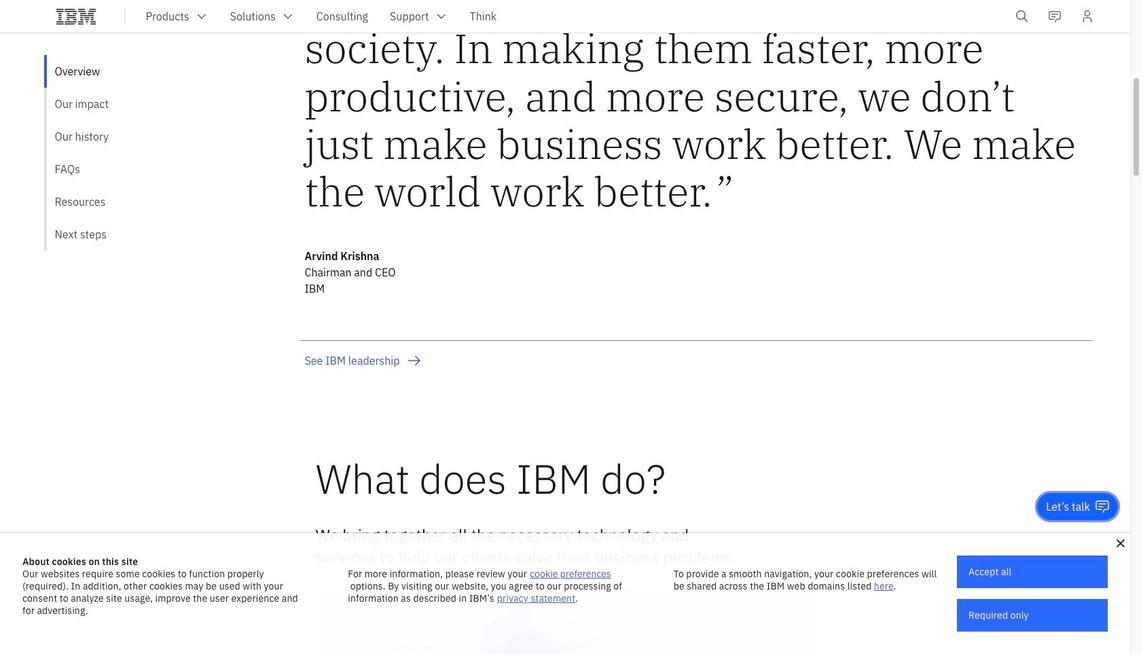 Task type: describe. For each thing, give the bounding box(es) containing it.
let's talk element
[[1047, 499, 1091, 514]]



Task type: vqa. For each thing, say whether or not it's contained in the screenshot.
Your Privacy Choices element
no



